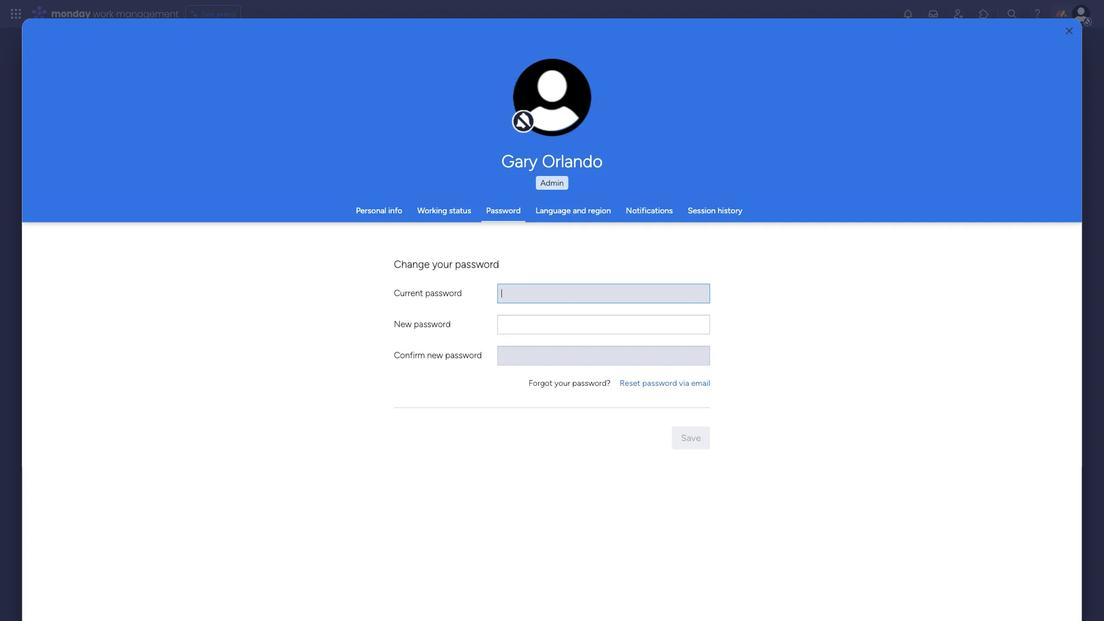 Task type: vqa. For each thing, say whether or not it's contained in the screenshot.
Open
no



Task type: describe. For each thing, give the bounding box(es) containing it.
Current password password field
[[498, 284, 710, 303]]

working status link
[[417, 206, 471, 215]]

new
[[427, 350, 443, 360]]

personal info link
[[356, 206, 403, 215]]

reset password via email
[[620, 378, 710, 388]]

personal
[[356, 206, 387, 215]]

profile
[[556, 104, 577, 113]]

invite members image
[[953, 8, 965, 20]]

your for forgot
[[555, 378, 570, 388]]

see plans button
[[186, 5, 241, 22]]

search everything image
[[1007, 8, 1018, 20]]

monday
[[51, 7, 91, 20]]

password down status on the top
[[455, 258, 499, 271]]

orlando
[[542, 151, 603, 171]]

change for change your password
[[394, 258, 430, 271]]

monday work management
[[51, 7, 179, 20]]

change profile picture
[[528, 104, 577, 123]]

language
[[536, 206, 571, 215]]

info
[[389, 206, 403, 215]]

email
[[691, 378, 710, 388]]

current
[[394, 288, 423, 298]]

gary orlando dialog
[[22, 18, 1082, 621]]

notifications link
[[626, 206, 673, 215]]

work
[[93, 7, 114, 20]]

session
[[688, 206, 716, 215]]

see
[[201, 9, 215, 19]]

forgot your password?
[[529, 378, 611, 388]]

language and region
[[536, 206, 611, 215]]

working status
[[417, 206, 471, 215]]

password?
[[573, 378, 611, 388]]

region
[[588, 206, 611, 215]]

new
[[394, 319, 412, 329]]

history
[[718, 206, 743, 215]]

reset password via email link
[[620, 377, 710, 389]]

gary orlando image
[[1072, 5, 1091, 23]]



Task type: locate. For each thing, give the bounding box(es) containing it.
password for reset password via email
[[643, 378, 677, 388]]

forgot
[[529, 378, 553, 388]]

your for change
[[432, 258, 453, 271]]

New password password field
[[498, 315, 710, 335]]

0 vertical spatial your
[[432, 258, 453, 271]]

session history link
[[688, 206, 743, 215]]

change up the current
[[394, 258, 430, 271]]

0 horizontal spatial change
[[394, 258, 430, 271]]

password link
[[486, 206, 521, 215]]

gary
[[502, 151, 538, 171]]

your up "current password"
[[432, 258, 453, 271]]

1 horizontal spatial change
[[528, 104, 554, 113]]

password for current password
[[425, 288, 462, 298]]

plans
[[217, 9, 236, 19]]

1 vertical spatial change
[[394, 258, 430, 271]]

password
[[486, 206, 521, 215]]

change profile picture button
[[513, 59, 592, 137]]

confirm new password
[[394, 350, 482, 360]]

close image
[[1066, 27, 1073, 35]]

apps image
[[979, 8, 990, 20]]

password down the change your password
[[425, 288, 462, 298]]

and
[[573, 206, 586, 215]]

session history
[[688, 206, 743, 215]]

0 horizontal spatial your
[[432, 258, 453, 271]]

management
[[116, 7, 179, 20]]

Confirm new password password field
[[498, 346, 710, 366]]

admin
[[541, 178, 564, 188]]

change
[[528, 104, 554, 113], [394, 258, 430, 271]]

password right new
[[445, 350, 482, 360]]

gary orlando
[[502, 151, 603, 171]]

see plans
[[201, 9, 236, 19]]

notifications
[[626, 206, 673, 215]]

confirm
[[394, 350, 425, 360]]

change inside change profile picture
[[528, 104, 554, 113]]

your right forgot
[[555, 378, 570, 388]]

via
[[679, 378, 689, 388]]

1 horizontal spatial your
[[555, 378, 570, 388]]

password left via
[[643, 378, 677, 388]]

current password
[[394, 288, 462, 298]]

new password
[[394, 319, 451, 329]]

language and region link
[[536, 206, 611, 215]]

0 vertical spatial change
[[528, 104, 554, 113]]

help image
[[1032, 8, 1044, 20]]

select product image
[[10, 8, 22, 20]]

password for new password
[[414, 319, 451, 329]]

inbox image
[[928, 8, 939, 20]]

working
[[417, 206, 447, 215]]

change up picture
[[528, 104, 554, 113]]

personal info
[[356, 206, 403, 215]]

status
[[449, 206, 471, 215]]

change your password
[[394, 258, 499, 271]]

1 vertical spatial your
[[555, 378, 570, 388]]

picture
[[541, 113, 564, 123]]

gary orlando button
[[394, 151, 710, 171]]

change for change profile picture
[[528, 104, 554, 113]]

reset
[[620, 378, 641, 388]]

password
[[455, 258, 499, 271], [425, 288, 462, 298], [414, 319, 451, 329], [445, 350, 482, 360], [643, 378, 677, 388]]

notifications image
[[903, 8, 914, 20]]

your
[[432, 258, 453, 271], [555, 378, 570, 388]]

password right new on the left bottom of the page
[[414, 319, 451, 329]]



